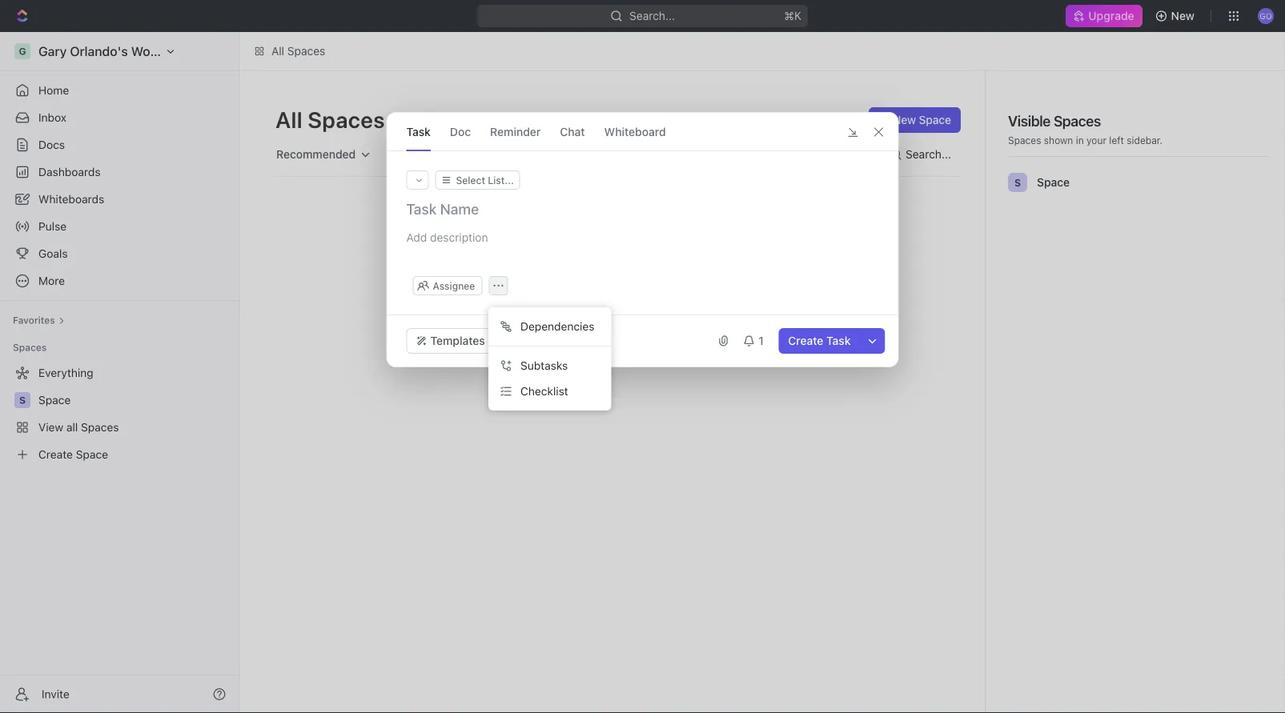 Task type: describe. For each thing, give the bounding box(es) containing it.
2 vertical spatial all
[[580, 329, 591, 340]]

dashboards
[[38, 165, 101, 179]]

doc button
[[450, 113, 471, 151]]

favorites
[[13, 315, 55, 326]]

goals link
[[6, 241, 232, 267]]

visible spaces spaces shown in your left sidebar.
[[1008, 112, 1163, 146]]

space inside "new space" button
[[919, 113, 951, 127]]

⌘k
[[784, 9, 802, 22]]

subtasks button
[[495, 353, 605, 379]]

1 vertical spatial space
[[1037, 176, 1070, 189]]

0 vertical spatial all
[[271, 44, 284, 58]]

dependencies button
[[495, 314, 605, 340]]

chat
[[560, 125, 585, 138]]

chat button
[[560, 113, 585, 151]]

in
[[1076, 135, 1084, 146]]

1 vertical spatial all spaces
[[276, 106, 385, 133]]

subtasks
[[521, 359, 568, 372]]

new for new space
[[893, 113, 916, 127]]

checklist
[[521, 385, 568, 398]]

search... button
[[883, 142, 961, 167]]

invite
[[42, 688, 69, 701]]

dependencies
[[521, 320, 595, 333]]

checklist button
[[495, 379, 605, 404]]

joined
[[630, 329, 657, 340]]

0 vertical spatial all spaces
[[271, 44, 325, 58]]

spaces inside sidebar navigation
[[13, 342, 47, 353]]

sidebar.
[[1127, 135, 1163, 146]]

dashboards link
[[6, 159, 232, 185]]

new space
[[893, 113, 951, 127]]

create task
[[788, 334, 851, 348]]

space, , element
[[1008, 173, 1028, 192]]

visible
[[1008, 112, 1051, 129]]

s
[[1015, 177, 1021, 188]]

1 vertical spatial all
[[276, 106, 303, 133]]



Task type: vqa. For each thing, say whether or not it's contained in the screenshot.
Remap
no



Task type: locate. For each thing, give the bounding box(es) containing it.
1 horizontal spatial search...
[[906, 148, 951, 161]]

whiteboard
[[604, 125, 666, 138]]

task right create
[[827, 334, 851, 348]]

1 horizontal spatial space
[[1037, 176, 1070, 189]]

all spaces
[[271, 44, 325, 58], [276, 106, 385, 133]]

create
[[788, 334, 824, 348]]

new for new
[[1171, 9, 1195, 22]]

left
[[1109, 135, 1124, 146]]

spaces
[[287, 44, 325, 58], [308, 106, 385, 133], [1054, 112, 1101, 129], [1008, 135, 1042, 146], [594, 329, 627, 340], [13, 342, 47, 353]]

sidebar navigation
[[0, 32, 239, 714]]

0 vertical spatial new
[[1171, 9, 1195, 22]]

search...
[[630, 9, 675, 22], [906, 148, 951, 161]]

0 horizontal spatial search...
[[630, 9, 675, 22]]

0 vertical spatial search...
[[630, 9, 675, 22]]

home
[[38, 84, 69, 97]]

pulse link
[[6, 214, 232, 239]]

goals
[[38, 247, 68, 260]]

task button
[[406, 113, 431, 151]]

all spaces joined
[[580, 329, 657, 340]]

whiteboard button
[[604, 113, 666, 151]]

0 vertical spatial space
[[919, 113, 951, 127]]

dialog
[[386, 112, 899, 368]]

new space button
[[869, 107, 961, 133]]

space up search... button in the right of the page
[[919, 113, 951, 127]]

1 vertical spatial new
[[893, 113, 916, 127]]

new button
[[1149, 3, 1205, 29]]

all
[[271, 44, 284, 58], [276, 106, 303, 133], [580, 329, 591, 340]]

0 horizontal spatial new
[[893, 113, 916, 127]]

dialog containing task
[[386, 112, 899, 368]]

favorites button
[[6, 311, 71, 330]]

docs
[[38, 138, 65, 151]]

whiteboards
[[38, 193, 104, 206]]

new inside button
[[1171, 9, 1195, 22]]

0 horizontal spatial task
[[406, 125, 431, 138]]

space right space, , element
[[1037, 176, 1070, 189]]

task left doc
[[406, 125, 431, 138]]

1 vertical spatial task
[[827, 334, 851, 348]]

task inside create task button
[[827, 334, 851, 348]]

doc
[[450, 125, 471, 138]]

tree inside sidebar navigation
[[6, 360, 232, 468]]

reminder
[[490, 125, 541, 138]]

new inside button
[[893, 113, 916, 127]]

tree
[[6, 360, 232, 468]]

new right upgrade
[[1171, 9, 1195, 22]]

inbox link
[[6, 105, 232, 131]]

upgrade
[[1089, 9, 1135, 22]]

Task Name text field
[[406, 199, 882, 219]]

0 horizontal spatial space
[[919, 113, 951, 127]]

1 vertical spatial search...
[[906, 148, 951, 161]]

0 vertical spatial task
[[406, 125, 431, 138]]

create task button
[[779, 328, 861, 354]]

docs link
[[6, 132, 232, 158]]

shown
[[1044, 135, 1073, 146]]

search... inside button
[[906, 148, 951, 161]]

new up search... button in the right of the page
[[893, 113, 916, 127]]

pulse
[[38, 220, 67, 233]]

1 horizontal spatial new
[[1171, 9, 1195, 22]]

your
[[1087, 135, 1107, 146]]

inbox
[[38, 111, 67, 124]]

home link
[[6, 78, 232, 103]]

task
[[406, 125, 431, 138], [827, 334, 851, 348]]

1 horizontal spatial task
[[827, 334, 851, 348]]

new
[[1171, 9, 1195, 22], [893, 113, 916, 127]]

whiteboards link
[[6, 187, 232, 212]]

upgrade link
[[1066, 5, 1143, 27]]

reminder button
[[490, 113, 541, 151]]

space
[[919, 113, 951, 127], [1037, 176, 1070, 189]]



